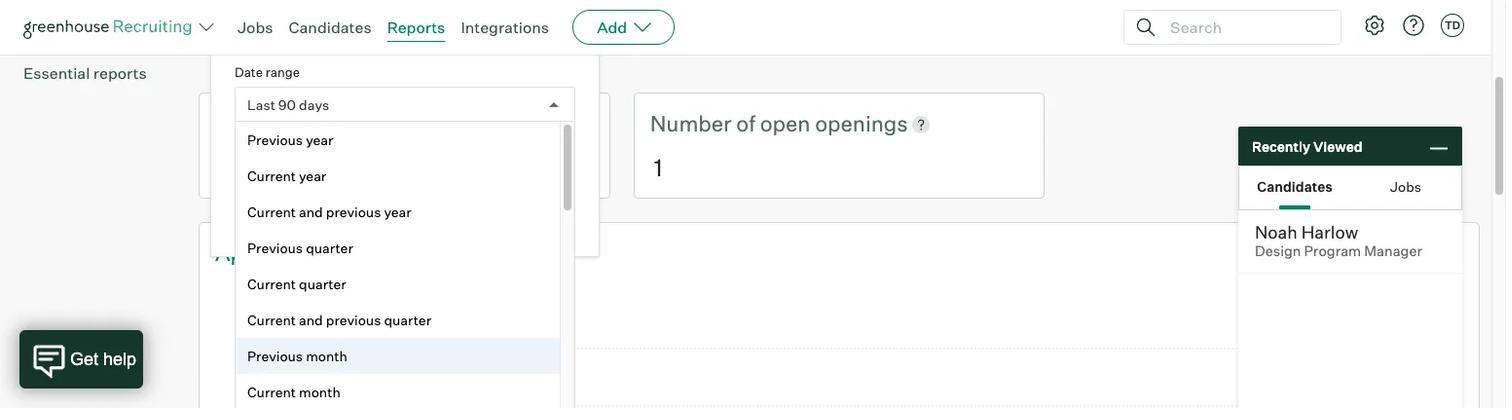 Task type: vqa. For each thing, say whether or not it's contained in the screenshot.
Relationship
no



Task type: locate. For each thing, give the bounding box(es) containing it.
td button
[[1437, 10, 1469, 41]]

1 vertical spatial month
[[299, 384, 341, 400]]

and for current and previous year
[[299, 204, 323, 220]]

viewed
[[1314, 138, 1363, 154]]

year for current year
[[299, 168, 327, 184]]

sep
[[267, 63, 293, 79]]

applications link
[[215, 239, 346, 269]]

time
[[388, 214, 416, 231]]

and
[[299, 204, 323, 220], [299, 312, 323, 328]]

current down "previous month"
[[247, 384, 296, 400]]

previous for previous month
[[247, 348, 303, 364]]

0 vertical spatial quarter
[[306, 240, 353, 256]]

over link
[[346, 239, 394, 269]]

2 and from the top
[[299, 312, 323, 328]]

1 vertical spatial previous
[[247, 240, 303, 256]]

dashboards
[[23, 24, 115, 43]]

0 horizontal spatial candidates
[[289, 18, 372, 37]]

0 vertical spatial month
[[306, 348, 348, 364]]

0 vertical spatial candidates
[[289, 18, 372, 37]]

last
[[233, 11, 261, 27], [247, 96, 275, 113]]

quarter down applications over
[[299, 276, 346, 292]]

candidates
[[289, 18, 372, 37], [1258, 178, 1333, 194]]

candidates up 2023
[[289, 18, 372, 37]]

90 down range
[[278, 96, 296, 113]]

0 vertical spatial last
[[233, 11, 261, 27]]

1 vertical spatial year
[[299, 168, 327, 184]]

1 vertical spatial and
[[299, 312, 323, 328]]

previous year
[[247, 132, 333, 148]]

days
[[284, 11, 315, 27], [299, 96, 329, 113]]

current down '9'
[[247, 312, 296, 328]]

month for previous month
[[306, 348, 348, 364]]

3 current from the top
[[247, 276, 296, 292]]

reports
[[387, 18, 445, 37]]

reports
[[93, 63, 147, 83]]

recently
[[1252, 138, 1311, 154]]

jobs link
[[238, 18, 273, 37]]

1 vertical spatial last 90 days
[[247, 96, 329, 113]]

configure image
[[1363, 14, 1387, 37]]

candidates link
[[289, 18, 372, 37]]

number
[[650, 110, 732, 137]]

days right jobs
[[284, 11, 315, 27]]

days inside last 90 days button
[[284, 11, 315, 27]]

current down the start date
[[247, 168, 296, 184]]

current down applications link
[[247, 276, 296, 292]]

0 vertical spatial 90
[[264, 11, 282, 27]]

program
[[1304, 242, 1362, 260]]

days down 27,
[[299, 96, 329, 113]]

current month
[[247, 384, 341, 400]]

5 current from the top
[[247, 384, 296, 400]]

month down "previous month"
[[299, 384, 341, 400]]

0 vertical spatial last 90 days
[[233, 11, 315, 27]]

start date
[[235, 139, 294, 155]]

06/29/2023
[[246, 171, 326, 187]]

previous for previous year
[[247, 132, 303, 148]]

last 90 days inside button
[[233, 11, 315, 27]]

essential
[[23, 63, 90, 83]]

over
[[346, 240, 389, 266]]

candidates link
[[309, 109, 420, 139]]

90
[[264, 11, 282, 27], [278, 96, 296, 113]]

jun
[[210, 63, 235, 79]]

year left period
[[384, 204, 412, 220]]

reports link
[[387, 18, 445, 37]]

month down current and previous quarter
[[306, 348, 348, 364]]

year up current and previous year
[[299, 168, 327, 184]]

-
[[258, 63, 264, 79]]

0 vertical spatial previous
[[247, 132, 303, 148]]

1 horizontal spatial candidates
[[1258, 178, 1333, 194]]

1 vertical spatial quarter
[[299, 276, 346, 292]]

td
[[1445, 19, 1461, 32]]

add button
[[573, 10, 675, 45]]

current and previous year
[[247, 204, 412, 220]]

previous
[[326, 204, 381, 220], [330, 214, 385, 231], [326, 312, 381, 328]]

last 90 days up sep
[[233, 11, 315, 27]]

1 current from the top
[[247, 168, 296, 184]]

2 current from the top
[[247, 204, 296, 220]]

openings
[[815, 110, 908, 137]]

last 90 days
[[233, 11, 315, 27], [247, 96, 329, 113]]

and up "previous month"
[[299, 312, 323, 328]]

previous
[[247, 132, 303, 148], [247, 240, 303, 256], [247, 348, 303, 364]]

and up previous quarter
[[299, 204, 323, 220]]

current down 06/29/2023
[[247, 204, 296, 220]]

quarter
[[306, 240, 353, 256], [299, 276, 346, 292], [384, 312, 431, 328]]

year for previous year
[[306, 132, 333, 148]]

90 inside button
[[264, 11, 282, 27]]

current
[[247, 168, 296, 184], [247, 204, 296, 220], [247, 276, 296, 292], [247, 312, 296, 328], [247, 384, 296, 400]]

1 previous from the top
[[247, 132, 303, 148]]

candidates down recently viewed
[[1258, 178, 1333, 194]]

integrations link
[[461, 18, 549, 37]]

dashboards link
[[23, 22, 171, 45]]

90 up sep
[[264, 11, 282, 27]]

last down date range
[[247, 96, 275, 113]]

0 vertical spatial days
[[284, 11, 315, 27]]

open
[[760, 110, 811, 137]]

last 90 days down range
[[247, 96, 329, 113]]

noah
[[1255, 221, 1298, 242]]

year right date
[[306, 132, 333, 148]]

manager
[[1365, 242, 1423, 260]]

xychart image
[[242, 343, 1436, 408]]

applications over
[[215, 240, 394, 266]]

last up 29
[[233, 11, 261, 27]]

quarter down over link
[[384, 312, 431, 328]]

0 vertical spatial and
[[299, 204, 323, 220]]

year
[[306, 132, 333, 148], [299, 168, 327, 184], [384, 204, 412, 220]]

1 and from the top
[[299, 204, 323, 220]]

start
[[235, 139, 264, 155]]

2 vertical spatial year
[[384, 204, 412, 220]]

3 previous from the top
[[247, 348, 303, 364]]

previous quarter
[[247, 240, 353, 256]]

essential reports
[[23, 63, 147, 83]]

2 vertical spatial previous
[[247, 348, 303, 364]]

current for current and previous year
[[247, 204, 296, 220]]

month
[[306, 348, 348, 364], [299, 384, 341, 400]]

harlow
[[1302, 221, 1359, 242]]

2 previous from the top
[[247, 240, 303, 256]]

4 current from the top
[[247, 312, 296, 328]]

essential reports link
[[23, 62, 171, 85]]

quarter down to
[[306, 240, 353, 256]]

0 vertical spatial year
[[306, 132, 333, 148]]

previous for year
[[326, 204, 381, 220]]



Task type: describe. For each thing, give the bounding box(es) containing it.
last 90 days button
[[210, 2, 337, 37]]

quarter for current quarter
[[299, 276, 346, 292]]

period
[[419, 214, 460, 231]]

jobs
[[238, 18, 273, 37]]

2023
[[318, 63, 352, 79]]

current for current year
[[247, 168, 296, 184]]

greenhouse recruiting image
[[23, 16, 199, 39]]

compare to previous time period
[[252, 214, 460, 231]]

9
[[242, 282, 257, 311]]

current for current month
[[247, 384, 296, 400]]

qualified link
[[215, 109, 309, 139]]

current for current and previous quarter
[[247, 312, 296, 328]]

to
[[314, 214, 327, 231]]

quarter for previous quarter
[[306, 240, 353, 256]]

1 vertical spatial last
[[247, 96, 275, 113]]

candidates
[[309, 110, 420, 137]]

noah harlow design program manager
[[1255, 221, 1423, 260]]

current quarter
[[247, 276, 346, 292]]

previous month
[[247, 348, 348, 364]]

recently viewed
[[1252, 138, 1363, 154]]

month for current month
[[299, 384, 341, 400]]

qualified
[[215, 110, 309, 137]]

1 vertical spatial days
[[299, 96, 329, 113]]

1
[[654, 153, 663, 182]]

previous for time
[[330, 214, 385, 231]]

applications
[[215, 240, 341, 266]]

number of open
[[650, 110, 815, 137]]

design
[[1255, 242, 1301, 260]]

last inside button
[[233, 11, 261, 27]]

date
[[267, 139, 294, 155]]

of
[[737, 110, 756, 137]]

compare
[[252, 214, 311, 231]]

date range
[[235, 64, 300, 80]]

Compare to previous time period checkbox
[[235, 215, 247, 228]]

1 vertical spatial candidates
[[1258, 178, 1333, 194]]

27,
[[296, 63, 315, 79]]

previous for previous quarter
[[247, 240, 303, 256]]

jun 29 - sep 27, 2023
[[210, 63, 352, 79]]

add
[[597, 18, 627, 37]]

29
[[238, 63, 255, 79]]

current year
[[247, 168, 327, 184]]

current for current quarter
[[247, 276, 296, 292]]

previous for quarter
[[326, 312, 381, 328]]

and for current and previous quarter
[[299, 312, 323, 328]]

range
[[266, 64, 300, 80]]

2 vertical spatial quarter
[[384, 312, 431, 328]]

td button
[[1441, 14, 1465, 37]]

Search text field
[[1166, 13, 1323, 41]]

date
[[235, 64, 263, 80]]

integrations
[[461, 18, 549, 37]]

current and previous quarter
[[247, 312, 431, 328]]

1 vertical spatial 90
[[278, 96, 296, 113]]



